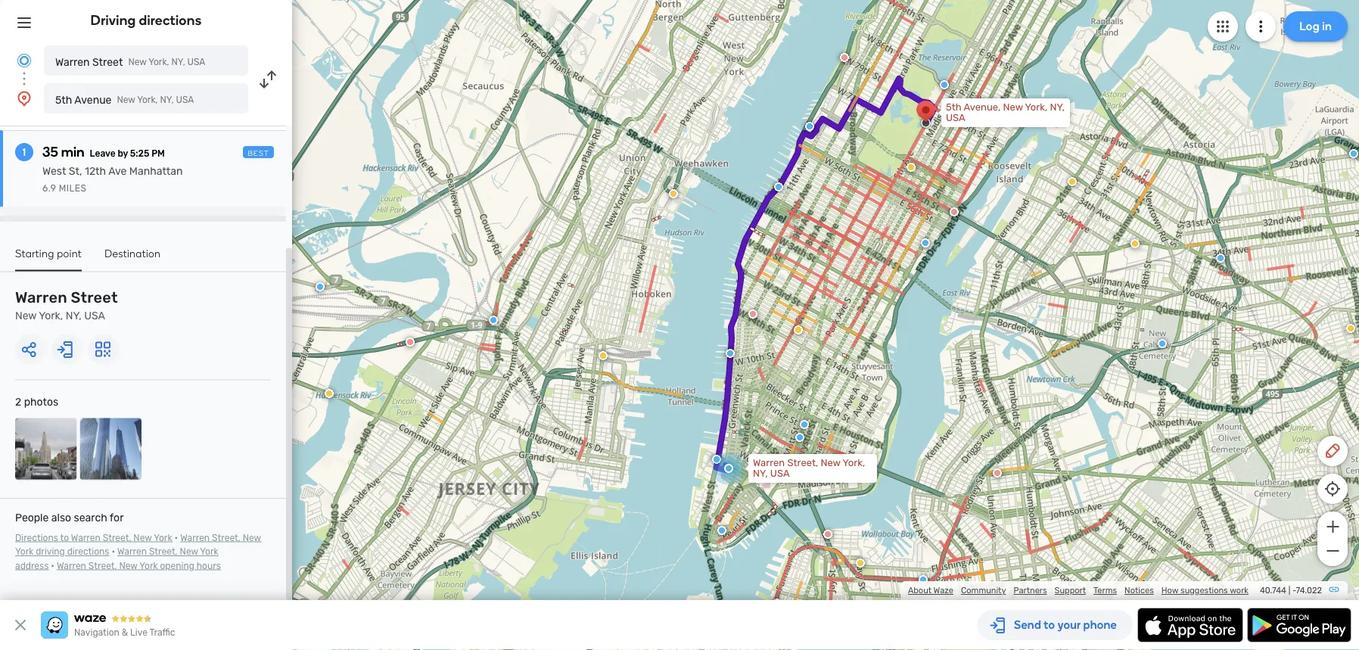 Task type: describe. For each thing, give the bounding box(es) containing it.
avenue
[[74, 93, 112, 106]]

x image
[[11, 616, 30, 634]]

to
[[60, 533, 69, 543]]

zoom out image
[[1323, 542, 1342, 560]]

people also search for
[[15, 512, 124, 524]]

notices
[[1125, 585, 1154, 596]]

directions to warren street, new york link
[[15, 533, 172, 543]]

6.9
[[42, 184, 56, 194]]

navigation & live traffic
[[74, 627, 175, 638]]

road closed image
[[823, 530, 833, 539]]

destination button
[[104, 247, 161, 270]]

40.744
[[1260, 585, 1287, 596]]

about
[[908, 585, 932, 596]]

min
[[61, 144, 84, 160]]

5th avenue, new york, ny, usa
[[946, 101, 1065, 124]]

work
[[1230, 585, 1249, 596]]

suggestions
[[1181, 585, 1228, 596]]

directions inside warren street, new york driving directions
[[67, 547, 109, 557]]

driving
[[36, 547, 65, 557]]

warren street, new york opening hours
[[57, 561, 221, 571]]

best
[[248, 149, 269, 158]]

street, inside warren street, new york address
[[149, 547, 178, 557]]

york up "opening"
[[154, 533, 172, 543]]

5th avenue new york, ny, usa
[[55, 93, 194, 106]]

usa inside warren street, new york, ny, usa
[[770, 468, 790, 479]]

west
[[42, 165, 66, 178]]

5th for avenue
[[55, 93, 72, 106]]

usa inside 5th avenue new york, ny, usa
[[176, 95, 194, 105]]

also
[[51, 512, 71, 524]]

opening
[[160, 561, 194, 571]]

hours
[[197, 561, 221, 571]]

ny, inside 5th avenue new york, ny, usa
[[160, 95, 174, 105]]

york for warren street, new york driving directions
[[15, 547, 34, 557]]

york for warren street, new york opening hours
[[139, 561, 158, 571]]

york, inside 5th avenue, new york, ny, usa
[[1025, 101, 1048, 113]]

usa inside 5th avenue, new york, ny, usa
[[946, 112, 966, 124]]

manhattan
[[129, 165, 183, 178]]

warren inside warren street, new york address
[[117, 547, 147, 557]]

0 vertical spatial street
[[92, 56, 123, 68]]

location image
[[15, 89, 33, 107]]

74.022
[[1296, 585, 1322, 596]]

warren street, new york, ny, usa
[[753, 457, 865, 479]]

partners link
[[1014, 585, 1047, 596]]

1
[[22, 146, 26, 159]]

starting
[[15, 247, 54, 260]]

avenue,
[[964, 101, 1001, 113]]

terms
[[1094, 585, 1117, 596]]

street, for directions
[[212, 533, 241, 543]]

new inside 5th avenue, new york, ny, usa
[[1003, 101, 1023, 113]]

1 vertical spatial street
[[71, 289, 118, 307]]

pencil image
[[1324, 442, 1342, 460]]

new inside 5th avenue new york, ny, usa
[[117, 95, 135, 105]]

terms link
[[1094, 585, 1117, 596]]

ny, inside 5th avenue, new york, ny, usa
[[1050, 101, 1065, 113]]

current location image
[[15, 51, 33, 70]]

link image
[[1328, 584, 1340, 596]]

ny, inside warren street, new york, ny, usa
[[753, 468, 768, 479]]



Task type: vqa. For each thing, say whether or not it's contained in the screenshot.
the rightmost road closed image
yes



Task type: locate. For each thing, give the bounding box(es) containing it.
york, inside warren street, new york, ny, usa
[[843, 457, 865, 469]]

warren street, new york opening hours link
[[57, 561, 221, 571]]

1 vertical spatial warren street new york, ny, usa
[[15, 289, 118, 322]]

35
[[42, 144, 58, 160]]

notices link
[[1125, 585, 1154, 596]]

-
[[1293, 585, 1296, 596]]

ny,
[[171, 57, 185, 67], [160, 95, 174, 105], [1050, 101, 1065, 113], [66, 310, 82, 322], [753, 468, 768, 479]]

new
[[128, 57, 147, 67], [117, 95, 135, 105], [1003, 101, 1023, 113], [15, 310, 37, 322], [821, 457, 841, 469], [133, 533, 152, 543], [243, 533, 261, 543], [180, 547, 198, 557], [119, 561, 138, 571]]

usa
[[187, 57, 205, 67], [176, 95, 194, 105], [946, 112, 966, 124], [84, 310, 105, 322], [770, 468, 790, 479]]

street, inside warren street, new york driving directions
[[212, 533, 241, 543]]

warren inside warren street, new york, ny, usa
[[753, 457, 785, 469]]

hazard image
[[1068, 177, 1077, 186], [669, 189, 678, 198], [1346, 324, 1356, 333], [856, 559, 865, 568]]

image 1 of warren street, new york image
[[15, 419, 77, 480]]

community link
[[961, 585, 1006, 596]]

york, inside 5th avenue new york, ny, usa
[[137, 95, 158, 105]]

people
[[15, 512, 49, 524]]

about waze community partners support terms notices how suggestions work
[[908, 585, 1249, 596]]

pm
[[152, 149, 165, 159]]

warren inside warren street, new york driving directions
[[180, 533, 210, 543]]

&
[[122, 627, 128, 638]]

12th
[[85, 165, 106, 178]]

warren street, new york driving directions
[[15, 533, 261, 557]]

40.744 | -74.022
[[1260, 585, 1322, 596]]

warren street new york, ny, usa down starting point button
[[15, 289, 118, 322]]

5th for avenue,
[[946, 101, 962, 113]]

directions down directions to warren street, new york
[[67, 547, 109, 557]]

york inside warren street, new york driving directions
[[15, 547, 34, 557]]

1 horizontal spatial directions
[[139, 12, 202, 28]]

0 vertical spatial directions
[[139, 12, 202, 28]]

hazard image
[[907, 163, 916, 172], [1131, 239, 1140, 248], [794, 325, 803, 335], [599, 351, 608, 360], [325, 389, 334, 398], [773, 599, 782, 608]]

partners
[[1014, 585, 1047, 596]]

street, inside warren street, new york, ny, usa
[[787, 457, 818, 469]]

2 photos
[[15, 396, 58, 409]]

street
[[92, 56, 123, 68], [71, 289, 118, 307]]

west st, 12th ave manhattan 6.9 miles
[[42, 165, 183, 194]]

address
[[15, 561, 49, 571]]

warren
[[55, 56, 90, 68], [15, 289, 67, 307], [753, 457, 785, 469], [71, 533, 101, 543], [180, 533, 210, 543], [117, 547, 147, 557], [57, 561, 86, 571]]

support link
[[1055, 585, 1086, 596]]

zoom in image
[[1323, 518, 1342, 536]]

new inside warren street, new york driving directions
[[243, 533, 261, 543]]

york up address
[[15, 547, 34, 557]]

directions
[[15, 533, 58, 543]]

st,
[[69, 165, 82, 178]]

miles
[[59, 184, 87, 194]]

new inside warren street, new york, ny, usa
[[821, 457, 841, 469]]

0 horizontal spatial directions
[[67, 547, 109, 557]]

photos
[[24, 396, 58, 409]]

how
[[1162, 585, 1179, 596]]

community
[[961, 585, 1006, 596]]

by
[[118, 149, 128, 159]]

ave
[[108, 165, 127, 178]]

starting point button
[[15, 247, 82, 272]]

point
[[57, 247, 82, 260]]

york,
[[148, 57, 169, 67], [137, 95, 158, 105], [1025, 101, 1048, 113], [39, 310, 63, 322], [843, 457, 865, 469]]

traffic
[[149, 627, 175, 638]]

starting point
[[15, 247, 82, 260]]

new inside warren street, new york address
[[180, 547, 198, 557]]

5th
[[55, 93, 72, 106], [946, 101, 962, 113]]

0 vertical spatial warren street new york, ny, usa
[[55, 56, 205, 68]]

warren street, new york address link
[[15, 547, 219, 571]]

leave
[[90, 149, 116, 159]]

how suggestions work link
[[1162, 585, 1249, 596]]

1 vertical spatial directions
[[67, 547, 109, 557]]

street down point
[[71, 289, 118, 307]]

live
[[130, 627, 147, 638]]

search
[[74, 512, 107, 524]]

york down warren street, new york driving directions link
[[139, 561, 158, 571]]

police image
[[1350, 149, 1359, 158], [774, 182, 783, 191], [921, 238, 930, 247], [489, 316, 498, 325], [1158, 339, 1167, 348], [795, 433, 805, 442], [712, 455, 721, 464], [919, 575, 928, 584]]

street up avenue
[[92, 56, 123, 68]]

destination
[[104, 247, 161, 260]]

street, for usa
[[787, 457, 818, 469]]

35 min leave by 5:25 pm
[[42, 144, 165, 160]]

street, for hours
[[88, 561, 117, 571]]

support
[[1055, 585, 1086, 596]]

york inside warren street, new york address
[[200, 547, 219, 557]]

for
[[110, 512, 124, 524]]

0 horizontal spatial 5th
[[55, 93, 72, 106]]

5th left avenue
[[55, 93, 72, 106]]

police image
[[940, 80, 949, 89], [805, 122, 814, 131], [1216, 254, 1225, 263], [316, 282, 325, 291], [726, 349, 735, 358], [800, 420, 809, 429], [718, 526, 727, 535]]

5:25
[[130, 149, 149, 159]]

navigation
[[74, 627, 119, 638]]

york for warren street, new york address
[[200, 547, 219, 557]]

|
[[1289, 585, 1291, 596]]

waze
[[934, 585, 954, 596]]

5th inside 5th avenue, new york, ny, usa
[[946, 101, 962, 113]]

1 horizontal spatial 5th
[[946, 101, 962, 113]]

road closed image
[[840, 53, 849, 62], [950, 207, 959, 216], [749, 310, 758, 319], [406, 338, 415, 347], [993, 469, 1002, 478]]

york up hours
[[200, 547, 219, 557]]

5th left avenue,
[[946, 101, 962, 113]]

directions right driving
[[139, 12, 202, 28]]

directions to warren street, new york
[[15, 533, 172, 543]]

street,
[[787, 457, 818, 469], [103, 533, 131, 543], [212, 533, 241, 543], [149, 547, 178, 557], [88, 561, 117, 571]]

driving
[[90, 12, 136, 28]]

about waze link
[[908, 585, 954, 596]]

york
[[154, 533, 172, 543], [15, 547, 34, 557], [200, 547, 219, 557], [139, 561, 158, 571]]

warren street new york, ny, usa up 5th avenue new york, ny, usa
[[55, 56, 205, 68]]

warren street, new york driving directions link
[[15, 533, 261, 557]]

warren street, new york address
[[15, 547, 219, 571]]

directions
[[139, 12, 202, 28], [67, 547, 109, 557]]

driving directions
[[90, 12, 202, 28]]

2
[[15, 396, 21, 409]]

image 2 of warren street, new york image
[[80, 419, 142, 480]]

warren street new york, ny, usa
[[55, 56, 205, 68], [15, 289, 118, 322]]



